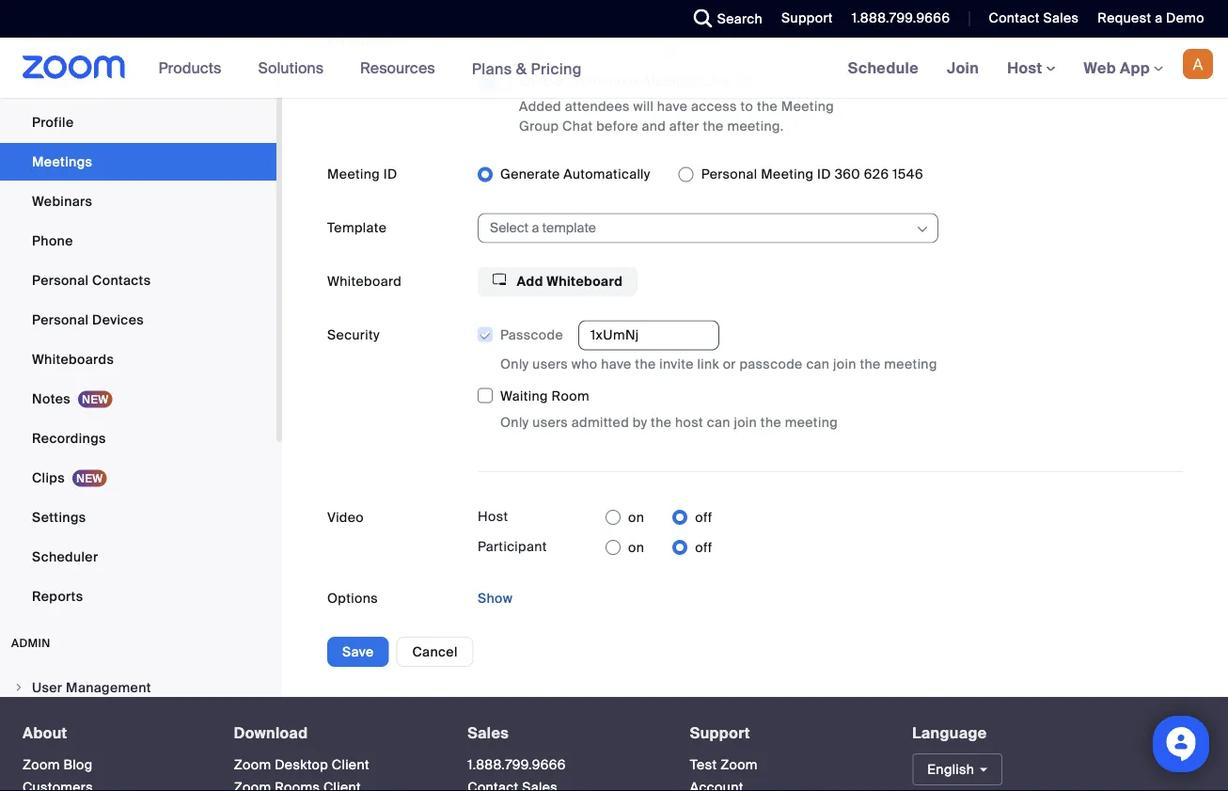 Task type: locate. For each thing, give the bounding box(es) containing it.
join
[[834, 355, 857, 373], [734, 414, 757, 432]]

1 vertical spatial can
[[707, 414, 731, 432]]

0 vertical spatial join
[[834, 355, 857, 373]]

id left the 360
[[818, 166, 832, 183]]

personal contacts link
[[0, 262, 277, 299]]

0 vertical spatial off
[[695, 509, 713, 526]]

contacts
[[92, 272, 151, 289]]

personal for personal contacts
[[32, 272, 89, 289]]

only down waiting
[[500, 414, 529, 432]]

devices
[[92, 311, 144, 329]]

have inside enable continuous meeting chat added attendees will have access to the meeting group chat before and after the meeting.
[[657, 97, 688, 115]]

personal for personal meeting id 360 626 1546
[[702, 166, 758, 183]]

0 vertical spatial can
[[807, 355, 830, 373]]

0 horizontal spatial zoom
[[23, 756, 60, 773]]

meeting up will
[[644, 73, 697, 90]]

1 horizontal spatial support
[[782, 9, 833, 27]]

1 only from the top
[[500, 355, 529, 373]]

about link
[[23, 724, 67, 743]]

whiteboards
[[32, 351, 114, 368]]

2 horizontal spatial zoom
[[721, 756, 758, 773]]

1 whiteboard from the left
[[327, 273, 402, 290]]

join right passcode in the right top of the page
[[834, 355, 857, 373]]

2 users from the top
[[533, 414, 568, 432]]

2 whiteboard from the left
[[547, 273, 623, 290]]

sales up 1.888.799.9666 link
[[468, 724, 509, 743]]

sales link
[[468, 724, 509, 743]]

1 horizontal spatial meeting
[[885, 355, 938, 373]]

resources
[[360, 58, 435, 78]]

1 horizontal spatial can
[[807, 355, 830, 373]]

meeting up meeting.
[[782, 97, 834, 115]]

whiteboard down template
[[327, 273, 402, 290]]

show
[[478, 590, 513, 607]]

1 off from the top
[[695, 509, 713, 526]]

request a demo link
[[1084, 0, 1229, 38], [1098, 9, 1205, 27]]

clips link
[[0, 459, 277, 497]]

scheduler link
[[0, 538, 277, 576]]

host
[[1008, 58, 1047, 78], [478, 508, 508, 525]]

on
[[628, 509, 645, 526], [628, 539, 645, 556]]

2 off from the top
[[695, 539, 713, 556]]

on for participant
[[628, 539, 645, 556]]

2 vertical spatial personal
[[32, 311, 89, 329]]

0 horizontal spatial support
[[690, 724, 751, 743]]

users
[[533, 355, 568, 373], [533, 414, 568, 432]]

can
[[807, 355, 830, 373], [707, 414, 731, 432]]

0 horizontal spatial have
[[601, 355, 632, 373]]

a
[[1155, 9, 1163, 27]]

management
[[66, 679, 151, 696]]

reports link
[[0, 578, 277, 615]]

host up participant
[[478, 508, 508, 525]]

0 vertical spatial on
[[628, 509, 645, 526]]

personal inside meeting id option group
[[702, 166, 758, 183]]

1 horizontal spatial id
[[818, 166, 832, 183]]

or
[[723, 355, 736, 373]]

who
[[572, 355, 598, 373]]

off
[[695, 509, 713, 526], [695, 539, 713, 556]]

&
[[516, 59, 527, 78]]

meeting id option group
[[478, 159, 1183, 190]]

test
[[690, 756, 717, 773]]

user management menu item
[[0, 670, 277, 706]]

banner
[[0, 38, 1229, 99]]

1 horizontal spatial chat
[[700, 73, 731, 90]]

0 vertical spatial users
[[533, 355, 568, 373]]

1 horizontal spatial whiteboard
[[547, 273, 623, 290]]

on inside 'participant' option group
[[628, 539, 645, 556]]

chat down attendees
[[563, 117, 593, 135]]

1 vertical spatial support
[[690, 724, 751, 743]]

video
[[327, 509, 364, 526]]

only up waiting
[[500, 355, 529, 373]]

meeting
[[644, 73, 697, 90], [782, 97, 834, 115], [327, 166, 380, 183], [761, 166, 814, 183]]

client
[[332, 756, 370, 773]]

personal down phone
[[32, 272, 89, 289]]

will
[[634, 97, 654, 115]]

1.888.799.9666
[[852, 9, 951, 27], [468, 756, 566, 773]]

1 vertical spatial personal
[[32, 272, 89, 289]]

off inside 'participant' option group
[[695, 539, 713, 556]]

off up 'participant' option group
[[695, 509, 713, 526]]

2 zoom from the left
[[234, 756, 271, 773]]

0 horizontal spatial whiteboard
[[327, 273, 402, 290]]

only users admitted by the host can join the meeting
[[500, 414, 838, 432]]

1 vertical spatial meeting
[[785, 414, 838, 432]]

profile
[[32, 114, 74, 131]]

0 horizontal spatial meeting
[[785, 414, 838, 432]]

0 vertical spatial have
[[657, 97, 688, 115]]

1.888.799.9666 button
[[838, 0, 955, 38], [852, 9, 951, 27]]

1 vertical spatial off
[[695, 539, 713, 556]]

2 on from the top
[[628, 539, 645, 556]]

3 zoom from the left
[[721, 756, 758, 773]]

1 users from the top
[[533, 355, 568, 373]]

can right host
[[707, 414, 731, 432]]

host down 'contact sales'
[[1008, 58, 1047, 78]]

by
[[633, 414, 648, 432]]

link
[[698, 355, 720, 373]]

security
[[327, 326, 380, 344]]

0 vertical spatial sales
[[1044, 9, 1079, 27]]

1 id from the left
[[384, 166, 398, 183]]

1 vertical spatial users
[[533, 414, 568, 432]]

language
[[913, 724, 987, 743]]

off inside host 'option group'
[[695, 509, 713, 526]]

1 vertical spatial have
[[601, 355, 632, 373]]

1546
[[893, 166, 924, 183]]

product information navigation
[[145, 38, 596, 99]]

zoom down about link
[[23, 756, 60, 773]]

zoom right test
[[721, 756, 758, 773]]

zoom for download
[[234, 756, 271, 773]]

zoom for about
[[23, 756, 60, 773]]

products
[[159, 58, 221, 78]]

1 vertical spatial 1.888.799.9666
[[468, 756, 566, 773]]

1 on from the top
[[628, 509, 645, 526]]

0 vertical spatial 1.888.799.9666
[[852, 9, 951, 27]]

support
[[782, 9, 833, 27], [690, 724, 751, 743]]

only
[[500, 355, 529, 373], [500, 414, 529, 432]]

2 id from the left
[[818, 166, 832, 183]]

settings link
[[0, 499, 277, 536]]

1 vertical spatial only
[[500, 414, 529, 432]]

0 vertical spatial personal
[[702, 166, 758, 183]]

meeting id
[[327, 166, 398, 183]]

phone link
[[0, 222, 277, 260]]

resources button
[[360, 38, 444, 98]]

1 vertical spatial host
[[478, 508, 508, 525]]

demo
[[1167, 9, 1205, 27]]

0 horizontal spatial id
[[384, 166, 398, 183]]

1 horizontal spatial have
[[657, 97, 688, 115]]

support right search
[[782, 9, 833, 27]]

enable
[[519, 73, 563, 90]]

have right who
[[601, 355, 632, 373]]

2 only from the top
[[500, 414, 529, 432]]

template
[[327, 219, 387, 237]]

only for only users who have the invite link or passcode can join the meeting
[[500, 355, 529, 373]]

1.888.799.9666 up schedule
[[852, 9, 951, 27]]

add
[[517, 273, 543, 290]]

None text field
[[579, 321, 720, 351]]

show button
[[478, 583, 513, 614]]

1 zoom from the left
[[23, 756, 60, 773]]

0 horizontal spatial 1.888.799.9666
[[468, 756, 566, 773]]

english
[[928, 760, 975, 778]]

off down host 'option group'
[[695, 539, 713, 556]]

save
[[342, 643, 374, 661]]

recordings
[[32, 430, 106, 447]]

web
[[1084, 58, 1117, 78]]

users down waiting room
[[533, 414, 568, 432]]

0 horizontal spatial sales
[[468, 724, 509, 743]]

0 horizontal spatial can
[[707, 414, 731, 432]]

search
[[718, 10, 763, 27]]

users up waiting room
[[533, 355, 568, 373]]

have up 'after'
[[657, 97, 688, 115]]

contact
[[989, 9, 1040, 27]]

sales right contact at right top
[[1044, 9, 1079, 27]]

1 horizontal spatial sales
[[1044, 9, 1079, 27]]

desktop
[[275, 756, 328, 773]]

meeting down meeting.
[[761, 166, 814, 183]]

1 horizontal spatial join
[[834, 355, 857, 373]]

0 vertical spatial host
[[1008, 58, 1047, 78]]

solutions button
[[258, 38, 332, 98]]

plans & pricing
[[472, 59, 582, 78]]

chat up access
[[700, 73, 731, 90]]

chat
[[700, 73, 731, 90], [563, 117, 593, 135]]

can right passcode in the right top of the page
[[807, 355, 830, 373]]

attendees
[[565, 97, 630, 115]]

1 horizontal spatial 1.888.799.9666
[[852, 9, 951, 27]]

id up template
[[384, 166, 398, 183]]

on up 'participant' option group
[[628, 509, 645, 526]]

group
[[519, 117, 559, 135]]

0 vertical spatial only
[[500, 355, 529, 373]]

automatically
[[564, 166, 651, 183]]

off for participant
[[695, 539, 713, 556]]

on inside host 'option group'
[[628, 509, 645, 526]]

1 vertical spatial on
[[628, 539, 645, 556]]

continuous
[[567, 73, 641, 90]]

0 horizontal spatial join
[[734, 414, 757, 432]]

about
[[23, 724, 67, 743]]

0 horizontal spatial chat
[[563, 117, 593, 135]]

id
[[384, 166, 398, 183], [818, 166, 832, 183]]

on down host 'option group'
[[628, 539, 645, 556]]

zoom down download
[[234, 756, 271, 773]]

schedule
[[848, 58, 919, 78]]

personal up the whiteboards
[[32, 311, 89, 329]]

1 vertical spatial chat
[[563, 117, 593, 135]]

profile link
[[0, 104, 277, 141]]

1 vertical spatial sales
[[468, 724, 509, 743]]

join right host
[[734, 414, 757, 432]]

0 vertical spatial support
[[782, 9, 833, 27]]

contact sales link
[[975, 0, 1084, 38], [989, 9, 1079, 27]]

1.888.799.9666 down sales link
[[468, 756, 566, 773]]

personal down meeting.
[[702, 166, 758, 183]]

whiteboard right add
[[547, 273, 623, 290]]

support up test zoom link on the right bottom
[[690, 724, 751, 743]]

users for who
[[533, 355, 568, 373]]

1 horizontal spatial zoom
[[234, 756, 271, 773]]

personal
[[11, 30, 75, 45]]

1 horizontal spatial host
[[1008, 58, 1047, 78]]



Task type: describe. For each thing, give the bounding box(es) containing it.
user management
[[32, 679, 151, 696]]

passcode
[[740, 355, 803, 373]]

banner containing products
[[0, 38, 1229, 99]]

and
[[642, 117, 666, 135]]

personal devices link
[[0, 301, 277, 339]]

626
[[864, 166, 889, 183]]

webinars link
[[0, 183, 277, 220]]

meeting up template
[[327, 166, 380, 183]]

none text field inside security 'group'
[[579, 321, 720, 351]]

add whiteboard
[[514, 273, 623, 290]]

clips
[[32, 469, 65, 487]]

products button
[[159, 38, 230, 98]]

off for host
[[695, 509, 713, 526]]

access
[[691, 97, 737, 115]]

contact sales
[[989, 9, 1079, 27]]

request
[[1098, 9, 1152, 27]]

blog
[[63, 756, 93, 773]]

generate
[[500, 166, 560, 183]]

english button
[[913, 753, 1003, 785]]

after
[[670, 117, 700, 135]]

cancel button
[[397, 637, 474, 667]]

personal menu menu
[[0, 64, 277, 617]]

attendees
[[327, 33, 394, 50]]

options
[[327, 590, 378, 607]]

meeting.
[[728, 117, 784, 135]]

1 vertical spatial join
[[734, 414, 757, 432]]

waiting
[[500, 387, 548, 405]]

id inside option group
[[818, 166, 832, 183]]

download
[[234, 724, 308, 743]]

recordings link
[[0, 420, 277, 457]]

on for host
[[628, 509, 645, 526]]

admitted
[[572, 414, 629, 432]]

personal for personal devices
[[32, 311, 89, 329]]

added
[[519, 97, 562, 115]]

plans
[[472, 59, 512, 78]]

zoom blog
[[23, 756, 93, 773]]

search button
[[680, 0, 768, 38]]

home link
[[0, 64, 277, 102]]

whiteboard inside button
[[547, 273, 623, 290]]

personal meeting id 360 626 1546
[[702, 166, 924, 183]]

reports
[[32, 588, 83, 605]]

show options image
[[915, 222, 930, 237]]

before
[[597, 117, 639, 135]]

security group
[[477, 320, 1183, 433]]

0 vertical spatial meeting
[[885, 355, 938, 373]]

zoom logo image
[[23, 56, 126, 79]]

generate automatically
[[500, 166, 651, 183]]

1.888.799.9666 link
[[468, 756, 566, 773]]

settings
[[32, 509, 86, 526]]

0 vertical spatial chat
[[700, 73, 731, 90]]

have inside security 'group'
[[601, 355, 632, 373]]

zoom desktop client
[[234, 756, 370, 773]]

0 horizontal spatial host
[[478, 508, 508, 525]]

only users who have the invite link or passcode can join the meeting
[[500, 355, 938, 373]]

pricing
[[531, 59, 582, 78]]

personal devices
[[32, 311, 144, 329]]

phone
[[32, 232, 73, 250]]

passcode
[[500, 326, 563, 343]]

meeting inside option group
[[761, 166, 814, 183]]

notes
[[32, 390, 71, 408]]

360
[[835, 166, 861, 183]]

enable continuous meeting chat added attendees will have access to the meeting group chat before and after the meeting.
[[519, 73, 834, 135]]

personal contacts
[[32, 272, 151, 289]]

host inside meetings navigation
[[1008, 58, 1047, 78]]

webinars
[[32, 193, 92, 210]]

save button
[[327, 637, 389, 667]]

meetings
[[32, 153, 92, 170]]

select meeting template text field
[[490, 214, 914, 242]]

home
[[32, 74, 71, 91]]

web app button
[[1084, 58, 1164, 78]]

meetings link
[[0, 143, 277, 181]]

zoom blog link
[[23, 756, 93, 773]]

whiteboards link
[[0, 341, 277, 378]]

participant option group
[[606, 533, 713, 563]]

users for admitted
[[533, 414, 568, 432]]

meetings navigation
[[834, 38, 1229, 99]]

invite
[[660, 355, 694, 373]]

web app
[[1084, 58, 1150, 78]]

notes link
[[0, 380, 277, 418]]

join link
[[933, 38, 994, 98]]

host
[[675, 414, 704, 432]]

zoom desktop client link
[[234, 756, 370, 773]]

host option group
[[606, 503, 713, 533]]

scheduler
[[32, 548, 98, 566]]

download link
[[234, 724, 308, 743]]

to
[[741, 97, 754, 115]]

request a demo
[[1098, 9, 1205, 27]]

app
[[1120, 58, 1150, 78]]

add whiteboard button
[[478, 267, 638, 297]]

profile picture image
[[1183, 49, 1214, 79]]

participant
[[478, 538, 547, 556]]

right image
[[13, 682, 24, 694]]

schedule link
[[834, 38, 933, 98]]

test zoom link
[[690, 756, 758, 773]]

only for only users admitted by the host can join the meeting
[[500, 414, 529, 432]]



Task type: vqa. For each thing, say whether or not it's contained in the screenshot.
If
no



